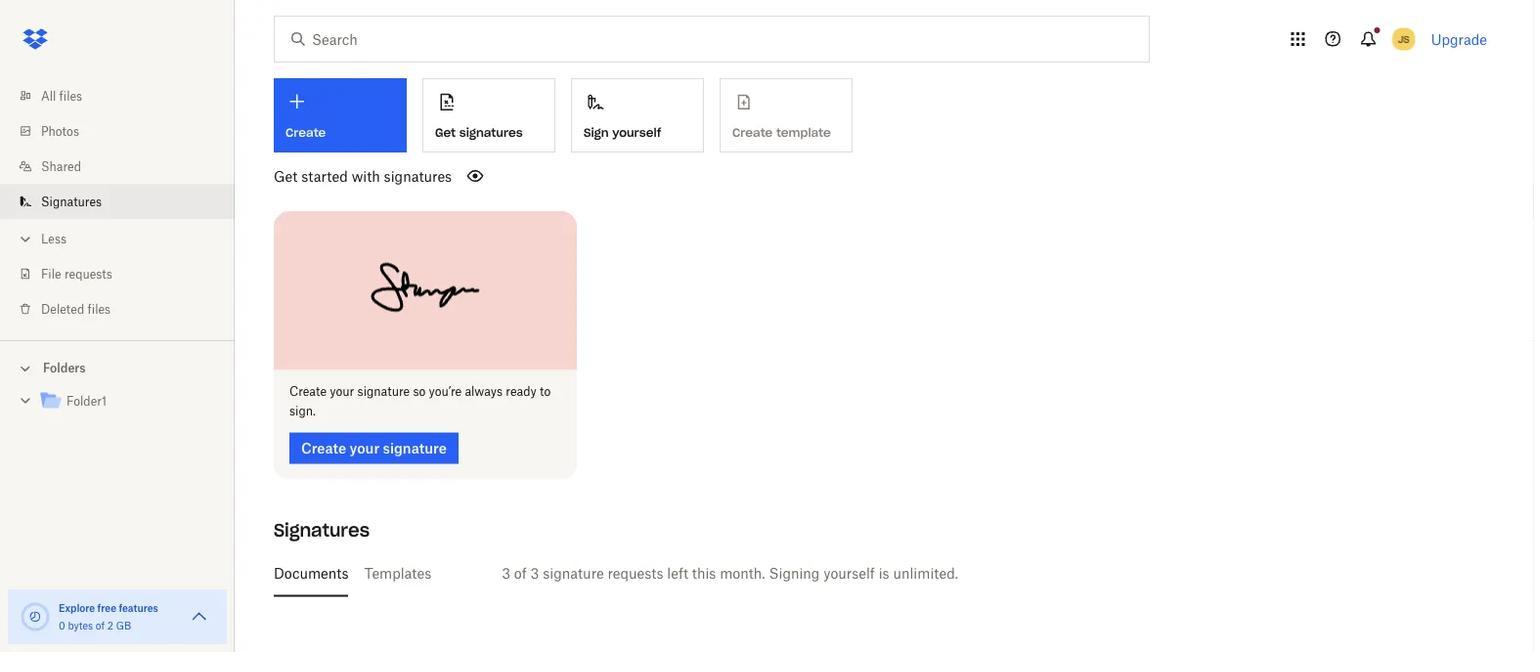 Task type: locate. For each thing, give the bounding box(es) containing it.
0 horizontal spatial get
[[274, 168, 298, 184]]

0 vertical spatial requests
[[64, 267, 112, 281]]

2 vertical spatial create
[[301, 440, 346, 457]]

1 vertical spatial create
[[289, 384, 327, 399]]

2 vertical spatial signature
[[543, 565, 604, 582]]

signature inside tab list
[[543, 565, 604, 582]]

get started with signatures
[[274, 168, 452, 184]]

yourself
[[612, 125, 661, 140], [824, 565, 875, 582]]

tab list
[[274, 550, 1480, 597]]

1 vertical spatial signature
[[383, 440, 447, 457]]

requests
[[64, 267, 112, 281], [608, 565, 664, 582]]

your up create your signature
[[330, 384, 354, 399]]

your inside button
[[350, 440, 380, 457]]

explore
[[59, 602, 95, 614]]

create
[[286, 125, 326, 140], [289, 384, 327, 399], [301, 440, 346, 457]]

create your signature
[[301, 440, 447, 457]]

create up started
[[286, 125, 326, 140]]

files
[[59, 89, 82, 103], [88, 302, 111, 316]]

signatures
[[459, 125, 523, 140], [384, 168, 452, 184]]

0 vertical spatial of
[[514, 565, 527, 582]]

photos
[[41, 124, 79, 138]]

0 horizontal spatial signatures
[[384, 168, 452, 184]]

signing
[[769, 565, 820, 582]]

get up get started with signatures
[[435, 125, 456, 140]]

all files link
[[16, 78, 235, 113]]

your inside create your signature so you're always ready to sign.
[[330, 384, 354, 399]]

1 vertical spatial yourself
[[824, 565, 875, 582]]

requests right file
[[64, 267, 112, 281]]

all
[[41, 89, 56, 103]]

with
[[352, 168, 380, 184]]

1 horizontal spatial yourself
[[824, 565, 875, 582]]

create inside create your signature button
[[301, 440, 346, 457]]

0 vertical spatial your
[[330, 384, 354, 399]]

0 horizontal spatial yourself
[[612, 125, 661, 140]]

1 vertical spatial get
[[274, 168, 298, 184]]

file requests link
[[16, 256, 235, 291]]

month.
[[720, 565, 765, 582]]

1 horizontal spatial 3
[[531, 565, 539, 582]]

0 horizontal spatial signatures
[[41, 194, 102, 209]]

less
[[41, 231, 67, 246]]

1 vertical spatial of
[[96, 620, 105, 632]]

create inside create your signature so you're always ready to sign.
[[289, 384, 327, 399]]

1 horizontal spatial requests
[[608, 565, 664, 582]]

get
[[435, 125, 456, 140], [274, 168, 298, 184]]

of
[[514, 565, 527, 582], [96, 620, 105, 632]]

photos link
[[16, 113, 235, 149]]

upgrade
[[1431, 31, 1488, 47]]

1 vertical spatial requests
[[608, 565, 664, 582]]

yourself right sign
[[612, 125, 661, 140]]

0 vertical spatial signature
[[358, 384, 410, 399]]

create for create your signature
[[301, 440, 346, 457]]

1 horizontal spatial get
[[435, 125, 456, 140]]

folder1 link
[[39, 389, 219, 415]]

yourself inside tab list
[[824, 565, 875, 582]]

0 vertical spatial get
[[435, 125, 456, 140]]

files inside deleted files link
[[88, 302, 111, 316]]

files inside all files link
[[59, 89, 82, 103]]

signature inside create your signature so you're always ready to sign.
[[358, 384, 410, 399]]

your
[[330, 384, 354, 399], [350, 440, 380, 457]]

create your signature so you're always ready to sign.
[[289, 384, 551, 419]]

get inside button
[[435, 125, 456, 140]]

1 horizontal spatial signatures
[[459, 125, 523, 140]]

less image
[[16, 229, 35, 249]]

create your signature button
[[289, 433, 458, 464]]

create inside "create" popup button
[[286, 125, 326, 140]]

0 vertical spatial files
[[59, 89, 82, 103]]

documents tab
[[274, 550, 349, 597]]

documents
[[274, 565, 349, 582]]

all files
[[41, 89, 82, 103]]

0 horizontal spatial 3
[[502, 565, 511, 582]]

requests inside list
[[64, 267, 112, 281]]

requests inside tab list
[[608, 565, 664, 582]]

get for get started with signatures
[[274, 168, 298, 184]]

0 vertical spatial signatures
[[459, 125, 523, 140]]

bytes
[[68, 620, 93, 632]]

shared
[[41, 159, 81, 174]]

create down sign.
[[301, 440, 346, 457]]

signatures
[[41, 194, 102, 209], [274, 519, 370, 542]]

list
[[0, 67, 235, 340]]

get left started
[[274, 168, 298, 184]]

requests left left
[[608, 565, 664, 582]]

deleted files
[[41, 302, 111, 316]]

files for all files
[[59, 89, 82, 103]]

started
[[301, 168, 348, 184]]

0 vertical spatial create
[[286, 125, 326, 140]]

signatures down shared
[[41, 194, 102, 209]]

features
[[119, 602, 158, 614]]

sign
[[584, 125, 609, 140]]

signature for create your signature so you're always ready to sign.
[[358, 384, 410, 399]]

signatures up documents
[[274, 519, 370, 542]]

explore free features 0 bytes of 2 gb
[[59, 602, 158, 632]]

3
[[502, 565, 511, 582], [531, 565, 539, 582]]

signatures inside 'link'
[[41, 194, 102, 209]]

get signatures
[[435, 125, 523, 140]]

1 horizontal spatial signatures
[[274, 519, 370, 542]]

0 vertical spatial signatures
[[41, 194, 102, 209]]

1 vertical spatial files
[[88, 302, 111, 316]]

1 horizontal spatial of
[[514, 565, 527, 582]]

1 vertical spatial your
[[350, 440, 380, 457]]

create for create your signature so you're always ready to sign.
[[289, 384, 327, 399]]

files right deleted
[[88, 302, 111, 316]]

3 of 3 signature requests left this month. signing yourself is unlimited.
[[502, 565, 959, 582]]

sign yourself button
[[571, 78, 704, 153]]

0 horizontal spatial requests
[[64, 267, 112, 281]]

gb
[[116, 620, 131, 632]]

0 vertical spatial yourself
[[612, 125, 661, 140]]

free
[[97, 602, 116, 614]]

create up sign.
[[289, 384, 327, 399]]

signature
[[358, 384, 410, 399], [383, 440, 447, 457], [543, 565, 604, 582]]

0 horizontal spatial files
[[59, 89, 82, 103]]

1 horizontal spatial files
[[88, 302, 111, 316]]

folders
[[43, 361, 86, 376]]

1 vertical spatial signatures
[[384, 168, 452, 184]]

yourself left is
[[824, 565, 875, 582]]

0 horizontal spatial of
[[96, 620, 105, 632]]

your down create your signature so you're always ready to sign.
[[350, 440, 380, 457]]

left
[[667, 565, 689, 582]]

files right all
[[59, 89, 82, 103]]

signature inside button
[[383, 440, 447, 457]]



Task type: vqa. For each thing, say whether or not it's contained in the screenshot.
Get inside the button
yes



Task type: describe. For each thing, give the bounding box(es) containing it.
always
[[465, 384, 503, 399]]

Search in folder "Dropbox" text field
[[312, 28, 1109, 50]]

upgrade link
[[1431, 31, 1488, 47]]

create for create
[[286, 125, 326, 140]]

your for create your signature so you're always ready to sign.
[[330, 384, 354, 399]]

file requests
[[41, 267, 112, 281]]

templates
[[364, 565, 432, 582]]

to
[[540, 384, 551, 399]]

sign.
[[289, 404, 316, 419]]

you're
[[429, 384, 462, 399]]

folder1
[[67, 394, 107, 409]]

js button
[[1388, 23, 1420, 55]]

is
[[879, 565, 890, 582]]

tab list containing documents
[[274, 550, 1480, 597]]

unlimited.
[[893, 565, 959, 582]]

deleted files link
[[16, 291, 235, 327]]

this
[[692, 565, 716, 582]]

1 vertical spatial signatures
[[274, 519, 370, 542]]

templates tab
[[364, 550, 432, 597]]

shared link
[[16, 149, 235, 184]]

deleted
[[41, 302, 84, 316]]

0
[[59, 620, 65, 632]]

js
[[1398, 33, 1410, 45]]

get signatures button
[[422, 78, 556, 153]]

so
[[413, 384, 426, 399]]

of inside explore free features 0 bytes of 2 gb
[[96, 620, 105, 632]]

files for deleted files
[[88, 302, 111, 316]]

2
[[107, 620, 113, 632]]

your for create your signature
[[350, 440, 380, 457]]

signatures list item
[[0, 184, 235, 219]]

signature for create your signature
[[383, 440, 447, 457]]

folders button
[[0, 353, 235, 382]]

ready
[[506, 384, 537, 399]]

sign yourself
[[584, 125, 661, 140]]

list containing all files
[[0, 67, 235, 340]]

1 3 from the left
[[502, 565, 511, 582]]

yourself inside "sign yourself" button
[[612, 125, 661, 140]]

dropbox image
[[16, 20, 55, 59]]

quota usage element
[[20, 601, 51, 633]]

file
[[41, 267, 61, 281]]

of inside tab list
[[514, 565, 527, 582]]

signatures link
[[16, 184, 235, 219]]

signatures inside button
[[459, 125, 523, 140]]

2 3 from the left
[[531, 565, 539, 582]]

get for get signatures
[[435, 125, 456, 140]]

create button
[[274, 78, 407, 153]]



